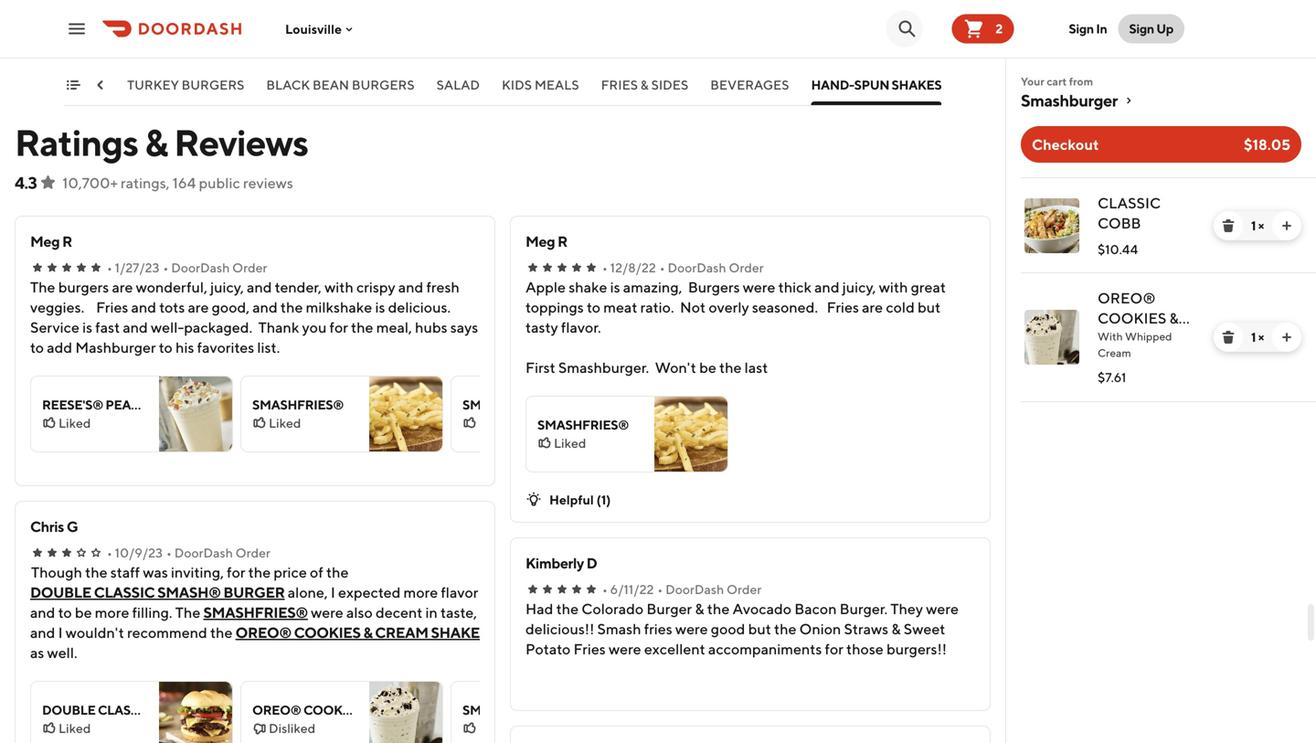 Task type: describe. For each thing, give the bounding box(es) containing it.
oreo® cookies & cream shake image inside list
[[1025, 310, 1080, 365]]

& inside double classic smash® burger smashfries® oreo® cookies & cream shake
[[363, 624, 373, 641]]

0 horizontal spatial oreo® cookies & cream shake
[[252, 703, 466, 718]]

reese's® peanut butter shake image
[[159, 377, 232, 452]]

this
[[419, 45, 438, 58]]

1 burgers from the left
[[182, 77, 244, 92]]

• right 12/8/22
[[660, 260, 665, 275]]

menu
[[440, 45, 469, 58]]

classic inside list
[[1098, 194, 1161, 212]]

up
[[1157, 21, 1174, 36]]

doordash for • 6/11/22
[[666, 582, 724, 597]]

• right the 10/9/23
[[166, 545, 172, 560]]

chris g
[[30, 518, 78, 535]]

prices on this menu are set directly by the merchant .
[[370, 45, 636, 58]]

164
[[173, 174, 196, 192]]

7:30
[[77, 28, 103, 43]]

smashfries® inside double classic smash® burger smashfries® oreo® cookies & cream shake
[[203, 604, 308, 621]]

liked for right smashfries® image
[[554, 436, 586, 451]]

tots®
[[510, 397, 552, 412]]

sign for sign up
[[1130, 21, 1155, 36]]

salad button
[[437, 76, 480, 105]]

cream
[[1098, 347, 1132, 359]]

remove item from cart image
[[1222, 219, 1236, 233]]

view menu button
[[596, 696, 720, 732]]

louisville button
[[285, 21, 357, 36]]

cookies inside list
[[1098, 310, 1167, 327]]

checkout
[[1032, 136, 1099, 153]]

$18.05
[[1244, 136, 1291, 153]]

double classic smash® burger smashfries® oreo® cookies & cream shake
[[30, 584, 480, 641]]

hand-spun shakes
[[811, 77, 942, 92]]

10/9/23
[[115, 545, 163, 560]]

doordash for • 1/27/23
[[171, 260, 230, 275]]

ratings
[[15, 121, 138, 164]]

.
[[633, 45, 636, 58]]

double for double classic smash® burger smashfries® oreo® cookies & cream shake
[[30, 584, 91, 601]]

burger for double classic smash® burger
[[211, 703, 265, 718]]

ratings & reviews
[[15, 121, 308, 164]]

double classic smash® burger
[[42, 703, 265, 718]]

oreo® cookies & cream shake button
[[236, 623, 480, 643]]

menu for full
[[43, 8, 83, 25]]

smash
[[463, 397, 507, 412]]

smash® for double classic smash® burger smashfries® oreo® cookies & cream shake
[[157, 584, 221, 601]]

• left 6/11/22
[[603, 582, 608, 597]]

classic for double classic smash® burger
[[98, 703, 151, 718]]

cart
[[1047, 75, 1067, 88]]

open menu image
[[66, 18, 88, 40]]

sign in link
[[1058, 11, 1119, 47]]

classic for double classic smash® burger smashfries® oreo® cookies & cream shake
[[94, 584, 155, 601]]

0 horizontal spatial smashfries® image
[[369, 377, 443, 452]]

2 vertical spatial cookies
[[304, 703, 362, 718]]

• left the 10/9/23
[[107, 545, 112, 560]]

scroll menu navigation left image
[[93, 78, 108, 92]]

reviews
[[174, 121, 308, 164]]

doordash for • 10/9/23
[[174, 545, 233, 560]]

sign in
[[1069, 21, 1108, 36]]

add one to cart image
[[1280, 330, 1295, 345]]

classic cobb image
[[1025, 198, 1080, 253]]

1 × for oreo® cookies & cream shake
[[1252, 330, 1265, 345]]

your cart from
[[1021, 75, 1094, 88]]

10,700+
[[62, 174, 118, 192]]

order for • 1/27/23 • doordash order
[[232, 260, 267, 275]]

reviews
[[243, 174, 293, 192]]

helpful (1)
[[550, 492, 611, 507]]

2 vertical spatial oreo®
[[252, 703, 301, 718]]

• 1/27/23 • doordash order
[[107, 260, 267, 275]]

-
[[68, 28, 74, 43]]

11:00
[[15, 28, 46, 43]]

ratings,
[[121, 174, 170, 192]]

merchant
[[583, 45, 633, 58]]

add one to cart image
[[1280, 219, 1295, 233]]

order for • 12/8/22 • doordash order
[[729, 260, 764, 275]]

full menu 11:00 am - 7:30 pm
[[15, 8, 124, 43]]

kids meals button
[[502, 76, 579, 105]]

louisville
[[285, 21, 342, 36]]

r for • 1/27/23 • doordash order
[[62, 233, 72, 250]]

smash® for double classic smash® burger
[[153, 703, 209, 718]]

the
[[564, 45, 581, 58]]

sides
[[652, 77, 689, 92]]

sign up
[[1130, 21, 1174, 36]]

6/11/22
[[610, 582, 654, 597]]

are
[[471, 45, 488, 58]]

hand-
[[811, 77, 855, 92]]

peanut
[[105, 397, 158, 412]]

• 10/9/23 • doordash order
[[107, 545, 271, 560]]

1 for oreo® cookies & cream shake
[[1252, 330, 1256, 345]]

2 button
[[952, 14, 1014, 43]]

meg r for • 12/8/22 • doordash order
[[526, 233, 568, 250]]

disliked
[[269, 721, 316, 736]]

kids meals
[[502, 77, 579, 92]]

sign up link
[[1119, 14, 1185, 43]]

× for classic cobb
[[1259, 218, 1265, 233]]

with whipped cream
[[1098, 330, 1173, 359]]

g
[[67, 518, 78, 535]]

burger for double classic smash® burger smashfries® oreo® cookies & cream shake
[[223, 584, 285, 601]]

beverages button
[[711, 76, 790, 105]]

kimberly d
[[526, 555, 597, 572]]

shakes
[[892, 77, 942, 92]]

• left 1/27/23 at top left
[[107, 260, 112, 275]]

chris
[[30, 518, 64, 535]]

on
[[404, 45, 417, 58]]

view
[[633, 705, 667, 723]]

oreo® inside double classic smash® burger smashfries® oreo® cookies & cream shake
[[236, 624, 291, 641]]

in
[[1096, 21, 1108, 36]]

& inside button
[[641, 77, 649, 92]]

whipped
[[1126, 330, 1173, 343]]

2 vertical spatial cream
[[374, 703, 421, 718]]

salad
[[437, 77, 480, 92]]

smash tots®
[[463, 397, 552, 412]]

• 6/11/22 • doordash order
[[603, 582, 762, 597]]



Task type: locate. For each thing, give the bounding box(es) containing it.
1 r from the left
[[62, 233, 72, 250]]

with
[[1098, 330, 1123, 343]]

1 horizontal spatial burgers
[[352, 77, 415, 92]]

1 1 from the top
[[1252, 218, 1256, 233]]

2 burgers from the left
[[352, 77, 415, 92]]

your
[[1021, 75, 1045, 88]]

• right 6/11/22
[[658, 582, 663, 597]]

2 meg r from the left
[[526, 233, 568, 250]]

from
[[1070, 75, 1094, 88]]

2 1 from the top
[[1252, 330, 1256, 345]]

spun
[[854, 77, 890, 92]]

1 vertical spatial cookies
[[294, 624, 361, 641]]

1 vertical spatial cream
[[375, 624, 429, 641]]

bean
[[313, 77, 349, 92]]

0 horizontal spatial oreo® cookies & cream shake image
[[369, 682, 443, 743]]

reese's® peanut butter shake
[[42, 397, 255, 412]]

0 vertical spatial cream
[[1098, 330, 1153, 347]]

black bean burgers button
[[266, 76, 415, 105]]

order for • 6/11/22 • doordash order
[[727, 582, 762, 597]]

doordash right 1/27/23 at top left
[[171, 260, 230, 275]]

burgers
[[182, 77, 244, 92], [352, 77, 415, 92]]

liked
[[59, 416, 91, 431], [269, 416, 301, 431], [479, 416, 511, 431], [554, 436, 586, 451], [59, 721, 91, 736], [479, 721, 511, 736]]

1 vertical spatial oreo®
[[236, 624, 291, 641]]

1 horizontal spatial menu
[[670, 705, 709, 723]]

burger inside double classic smash® burger smashfries® oreo® cookies & cream shake
[[223, 584, 285, 601]]

order
[[232, 260, 267, 275], [729, 260, 764, 275], [236, 545, 271, 560], [727, 582, 762, 597]]

cookies down smashfries® button
[[294, 624, 361, 641]]

directly
[[508, 45, 547, 58]]

1 horizontal spatial smashfries® image
[[655, 397, 728, 472]]

sign left the up
[[1130, 21, 1155, 36]]

0 vertical spatial menu
[[43, 8, 83, 25]]

1 vertical spatial 1 ×
[[1252, 330, 1265, 345]]

×
[[1259, 218, 1265, 233], [1259, 330, 1265, 345]]

menu inside button
[[670, 705, 709, 723]]

menu up am
[[43, 8, 83, 25]]

1 vertical spatial ×
[[1259, 330, 1265, 345]]

public
[[199, 174, 240, 192]]

cookies up disliked
[[304, 703, 362, 718]]

& inside the oreo® cookies & cream shake
[[1170, 310, 1179, 327]]

list
[[1007, 177, 1317, 402]]

turkey burgers
[[127, 77, 244, 92]]

smashfries® image
[[369, 377, 443, 452], [655, 397, 728, 472]]

doordash right 6/11/22
[[666, 582, 724, 597]]

0 vertical spatial oreo® cookies & cream shake
[[1098, 289, 1179, 367]]

butter
[[160, 397, 210, 412]]

0 horizontal spatial menu
[[43, 8, 83, 25]]

1 vertical spatial oreo® cookies & cream shake image
[[369, 682, 443, 743]]

classic
[[1098, 194, 1161, 212], [94, 584, 155, 601], [98, 703, 151, 718]]

oreo® cookies & cream shake up disliked
[[252, 703, 466, 718]]

1 horizontal spatial oreo® cookies & cream shake image
[[1025, 310, 1080, 365]]

smash® inside double classic smash® burger smashfries® oreo® cookies & cream shake
[[157, 584, 221, 601]]

prices
[[370, 45, 401, 58]]

burger
[[223, 584, 285, 601], [211, 703, 265, 718]]

1 horizontal spatial sign
[[1130, 21, 1155, 36]]

order for • 10/9/23 • doordash order
[[236, 545, 271, 560]]

2
[[996, 21, 1003, 36]]

classic down the 10/9/23
[[94, 584, 155, 601]]

sign for sign in
[[1069, 21, 1094, 36]]

1 × from the top
[[1259, 218, 1265, 233]]

double inside double classic smash® burger smashfries® oreo® cookies & cream shake
[[30, 584, 91, 601]]

× left add one to cart icon
[[1259, 330, 1265, 345]]

1 vertical spatial menu
[[670, 705, 709, 723]]

smashburger link
[[1021, 90, 1302, 112]]

burgers down prices
[[352, 77, 415, 92]]

r for • 12/8/22 • doordash order
[[558, 233, 568, 250]]

2 sign from the left
[[1130, 21, 1155, 36]]

classic left double classic smash® burger image
[[98, 703, 151, 718]]

reese's®
[[42, 397, 103, 412]]

liked for the reese's® peanut butter shake image
[[59, 416, 91, 431]]

classic up cobb
[[1098, 194, 1161, 212]]

black
[[266, 77, 310, 92]]

double classic smash® burger image
[[159, 682, 232, 743]]

oreo® cookies & cream shake inside list
[[1098, 289, 1179, 367]]

sign left in
[[1069, 21, 1094, 36]]

2 vertical spatial classic
[[98, 703, 151, 718]]

menu right view on the bottom of page
[[670, 705, 709, 723]]

doordash right 12/8/22
[[668, 260, 727, 275]]

smash®
[[157, 584, 221, 601], [153, 703, 209, 718]]

1 for classic cobb
[[1252, 218, 1256, 233]]

non dairy strawberry shake image
[[861, 0, 991, 7]]

classic inside double classic smash® burger smashfries® oreo® cookies & cream shake
[[94, 584, 155, 601]]

1 × left add one to cart icon
[[1252, 330, 1265, 345]]

oreo® cookies & cream shake image
[[1025, 310, 1080, 365], [369, 682, 443, 743]]

shake inside list
[[1098, 350, 1148, 367]]

$10.44
[[1098, 242, 1138, 257]]

1 vertical spatial oreo® cookies & cream shake
[[252, 703, 466, 718]]

1 meg r from the left
[[30, 233, 72, 250]]

cream inside list
[[1098, 330, 1153, 347]]

double for double classic smash® burger
[[42, 703, 96, 718]]

menu
[[43, 8, 83, 25], [670, 705, 709, 723]]

× left add one to cart image
[[1259, 218, 1265, 233]]

2 1 × from the top
[[1252, 330, 1265, 345]]

double classic smash® burger button
[[30, 582, 285, 603]]

fries & sides button
[[601, 76, 689, 105]]

liked for double classic smash® burger image
[[59, 721, 91, 736]]

oreo® up disliked
[[252, 703, 301, 718]]

oreo® inside list
[[1098, 289, 1156, 307]]

0 vertical spatial oreo®
[[1098, 289, 1156, 307]]

meg for • 1/27/23
[[30, 233, 60, 250]]

1 × for classic cobb
[[1252, 218, 1265, 233]]

meg for • 12/8/22
[[526, 233, 555, 250]]

shake inside double classic smash® burger smashfries® oreo® cookies & cream shake
[[431, 624, 480, 641]]

oreo® up with
[[1098, 289, 1156, 307]]

doordash for • 12/8/22
[[668, 260, 727, 275]]

1 ×
[[1252, 218, 1265, 233], [1252, 330, 1265, 345]]

$7.61
[[1098, 370, 1127, 385]]

0 horizontal spatial r
[[62, 233, 72, 250]]

10,700+ ratings, 164 public reviews
[[62, 174, 293, 192]]

0 horizontal spatial meg
[[30, 233, 60, 250]]

cookies
[[1098, 310, 1167, 327], [294, 624, 361, 641], [304, 703, 362, 718]]

pm
[[105, 28, 124, 43]]

menu inside full menu 11:00 am - 7:30 pm
[[43, 8, 83, 25]]

meg r for • 1/27/23 • doordash order
[[30, 233, 72, 250]]

Item Search search field
[[728, 20, 977, 40]]

1 sign from the left
[[1069, 21, 1094, 36]]

0 horizontal spatial meg r
[[30, 233, 72, 250]]

cobb
[[1098, 214, 1142, 232]]

1 vertical spatial classic
[[94, 584, 155, 601]]

1 vertical spatial burger
[[211, 703, 265, 718]]

meg
[[30, 233, 60, 250], [526, 233, 555, 250]]

0 vertical spatial 1
[[1252, 218, 1256, 233]]

0 vertical spatial cookies
[[1098, 310, 1167, 327]]

black bean burgers
[[266, 77, 415, 92]]

1 horizontal spatial oreo® cookies & cream shake
[[1098, 289, 1179, 367]]

fries
[[601, 77, 638, 92]]

smashfries® button
[[203, 603, 308, 623]]

sign inside 'link'
[[1069, 21, 1094, 36]]

1 vertical spatial double
[[42, 703, 96, 718]]

2 r from the left
[[558, 233, 568, 250]]

12/8/22
[[610, 260, 656, 275]]

meals
[[535, 77, 579, 92]]

fries & sides
[[601, 77, 689, 92]]

1 right remove item from cart image
[[1252, 330, 1256, 345]]

1 vertical spatial 1
[[1252, 330, 1256, 345]]

1/27/23
[[115, 260, 160, 275]]

0 horizontal spatial sign
[[1069, 21, 1094, 36]]

d
[[587, 555, 597, 572]]

0 vertical spatial ×
[[1259, 218, 1265, 233]]

oreo®
[[1098, 289, 1156, 307], [236, 624, 291, 641], [252, 703, 301, 718]]

1 × left add one to cart image
[[1252, 218, 1265, 233]]

1 horizontal spatial meg
[[526, 233, 555, 250]]

0 horizontal spatial burgers
[[182, 77, 244, 92]]

classic cobb
[[1098, 194, 1161, 232]]

0 vertical spatial burger
[[223, 584, 285, 601]]

by
[[549, 45, 562, 58]]

turkey burgers button
[[127, 76, 244, 105]]

list containing classic cobb
[[1007, 177, 1317, 402]]

1 meg from the left
[[30, 233, 60, 250]]

turkey
[[127, 77, 179, 92]]

oreo® cookies & cream shake
[[1098, 289, 1179, 367], [252, 703, 466, 718]]

2 × from the top
[[1259, 330, 1265, 345]]

oreo® cookies & cream shake up $7.61 on the right of page
[[1098, 289, 1179, 367]]

4.3
[[15, 173, 37, 192]]

doordash up the "double classic smash® burger" button
[[174, 545, 233, 560]]

&
[[641, 77, 649, 92], [145, 121, 167, 164], [1170, 310, 1179, 327], [363, 624, 373, 641], [364, 703, 372, 718]]

1 horizontal spatial meg r
[[526, 233, 568, 250]]

menu for view
[[670, 705, 709, 723]]

• right 1/27/23 at top left
[[163, 260, 169, 275]]

cream inside double classic smash® burger smashfries® oreo® cookies & cream shake
[[375, 624, 429, 641]]

1 1 × from the top
[[1252, 218, 1265, 233]]

kimberly
[[526, 555, 584, 572]]

cookies up the whipped
[[1098, 310, 1167, 327]]

0 vertical spatial 1 ×
[[1252, 218, 1265, 233]]

beverages
[[711, 77, 790, 92]]

• left 12/8/22
[[603, 260, 608, 275]]

double
[[30, 584, 91, 601], [42, 703, 96, 718]]

1 right remove item from cart icon
[[1252, 218, 1256, 233]]

show menu categories image
[[66, 78, 80, 92]]

remove item from cart image
[[1222, 330, 1236, 345]]

1 vertical spatial smash®
[[153, 703, 209, 718]]

helpful
[[550, 492, 594, 507]]

liked for left smashfries® image
[[269, 416, 301, 431]]

0 vertical spatial classic
[[1098, 194, 1161, 212]]

oreo® down smashfries® button
[[236, 624, 291, 641]]

0 vertical spatial double
[[30, 584, 91, 601]]

• 12/8/22 • doordash order
[[603, 260, 764, 275]]

1 horizontal spatial r
[[558, 233, 568, 250]]

kids
[[502, 77, 532, 92]]

smashburger
[[1021, 91, 1118, 110]]

× for oreo® cookies & cream shake
[[1259, 330, 1265, 345]]

burgers right turkey
[[182, 77, 244, 92]]

cookies inside double classic smash® burger smashfries® oreo® cookies & cream shake
[[294, 624, 361, 641]]

meg r
[[30, 233, 72, 250], [526, 233, 568, 250]]

0 vertical spatial oreo® cookies & cream shake image
[[1025, 310, 1080, 365]]

•
[[107, 260, 112, 275], [163, 260, 169, 275], [603, 260, 608, 275], [660, 260, 665, 275], [107, 545, 112, 560], [166, 545, 172, 560], [603, 582, 608, 597], [658, 582, 663, 597]]

2 meg from the left
[[526, 233, 555, 250]]

set
[[490, 45, 506, 58]]

0 vertical spatial smash®
[[157, 584, 221, 601]]



Task type: vqa. For each thing, say whether or not it's contained in the screenshot.
reviews
yes



